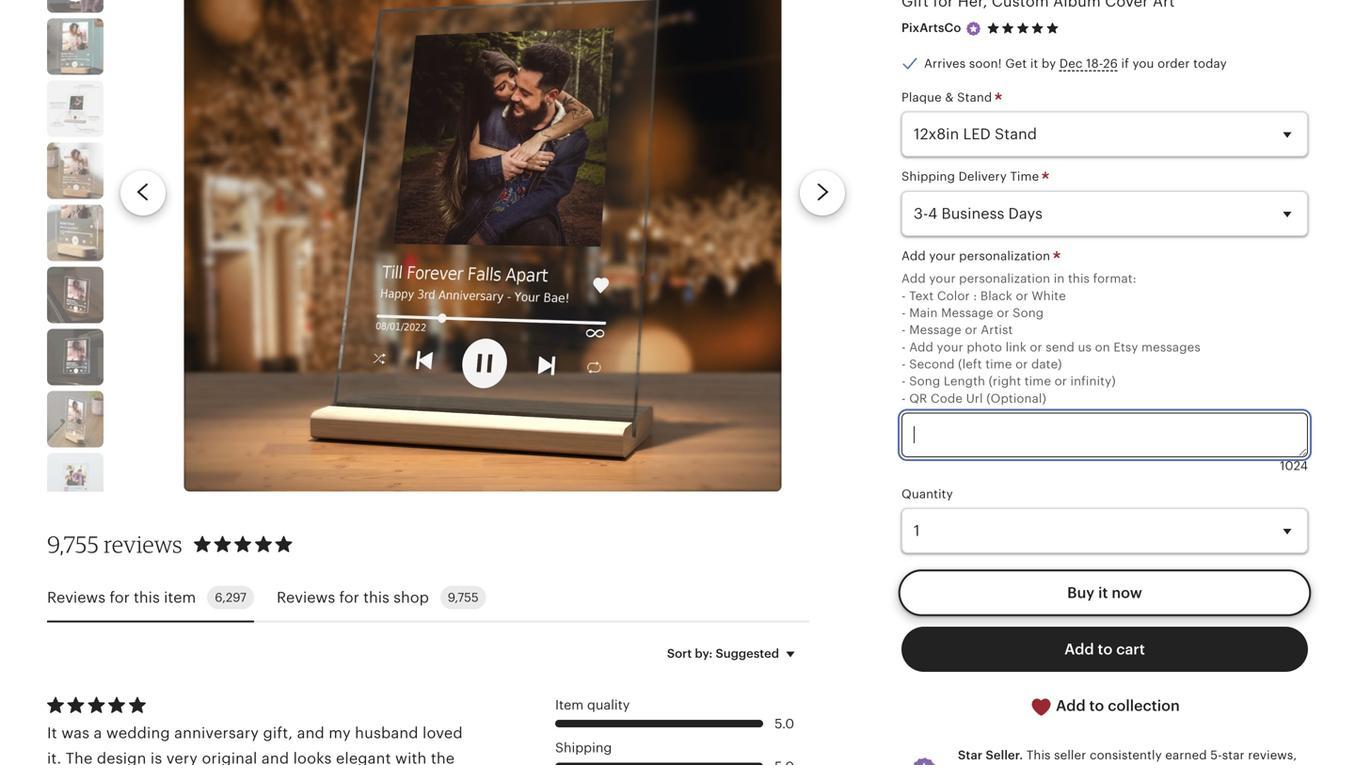 Task type: locate. For each thing, give the bounding box(es) containing it.
1 vertical spatial personalization
[[960, 272, 1051, 286]]

for left 'shop'
[[339, 589, 360, 606]]

star seller.
[[959, 749, 1024, 763]]

this left the item
[[134, 589, 160, 606]]

seller
[[1055, 749, 1087, 763]]

1 vertical spatial 9,755
[[448, 591, 479, 605]]

9,755 down 'personalized gift song acrylic plaque with wooden stand with best graduation design and qr code' image
[[47, 531, 99, 558]]

time
[[986, 357, 1013, 371], [1025, 374, 1052, 389]]

5 - from the top
[[902, 357, 906, 371]]

very
[[166, 750, 198, 766]]

reviews for this shop
[[277, 589, 429, 606]]

order
[[1158, 56, 1191, 70]]

it
[[1031, 56, 1039, 70], [1099, 585, 1109, 602]]

2 vertical spatial your
[[937, 340, 964, 354]]

and down gift, on the left bottom of page
[[262, 750, 289, 766]]

26
[[1104, 56, 1119, 70]]

2 personalization from the top
[[960, 272, 1051, 286]]

qr
[[910, 392, 928, 406]]

9,755
[[47, 531, 99, 558], [448, 591, 479, 605]]

0 vertical spatial 9,755
[[47, 531, 99, 558]]

arrives
[[925, 56, 966, 70]]

shop
[[394, 589, 429, 606]]

or down date)
[[1055, 374, 1068, 389]]

0 vertical spatial and
[[297, 725, 325, 742]]

time up (right
[[986, 357, 1013, 371]]

time down date)
[[1025, 374, 1052, 389]]

stand
[[958, 90, 993, 105]]

-
[[902, 289, 906, 303], [902, 306, 906, 320], [902, 323, 906, 337], [902, 340, 906, 354], [902, 357, 906, 371], [902, 374, 906, 389], [902, 392, 906, 406]]

(right
[[989, 374, 1022, 389]]

song up qr
[[910, 374, 941, 389]]

0 horizontal spatial this
[[134, 589, 160, 606]]

today
[[1194, 56, 1228, 70]]

it right buy
[[1099, 585, 1109, 602]]

or
[[1016, 289, 1029, 303], [997, 306, 1010, 320], [965, 323, 978, 337], [1030, 340, 1043, 354], [1016, 357, 1029, 371], [1055, 374, 1068, 389]]

buy it now button
[[902, 571, 1309, 616]]

reviews right "6,297"
[[277, 589, 335, 606]]

it
[[47, 725, 57, 742]]

1 vertical spatial your
[[930, 272, 956, 286]]

seller.
[[986, 749, 1024, 763]]

on
[[1096, 340, 1111, 354]]

shipping
[[902, 170, 956, 184], [556, 741, 612, 756]]

reviews down 9,755 reviews
[[47, 589, 106, 606]]

this
[[1027, 749, 1051, 763]]

1 horizontal spatial and
[[297, 725, 325, 742]]

gift,
[[263, 725, 293, 742]]

to left cart
[[1098, 641, 1113, 658]]

0 vertical spatial your
[[930, 249, 956, 263]]

reviews for reviews for this item
[[47, 589, 106, 606]]

for for item
[[110, 589, 130, 606]]

0 vertical spatial time
[[986, 357, 1013, 371]]

personalized gift song acrylic plaque with wooden stand with best graduation design and qr code image
[[47, 453, 104, 510]]

shipping for shipping delivery time
[[902, 170, 956, 184]]

0 horizontal spatial shipping
[[556, 741, 612, 756]]

shipping left delivery
[[902, 170, 956, 184]]

0 horizontal spatial song
[[910, 374, 941, 389]]

by
[[1042, 56, 1057, 70]]

0 vertical spatial to
[[1098, 641, 1113, 658]]

dec
[[1060, 56, 1083, 70]]

add your personalization in this format: - text color : black or white - main message or song - message or artist - add your photo link or send us on etsy messages - second (left time or date) - song length (right time or infinity) - qr code url (optional)
[[902, 272, 1201, 406]]

and up looks
[[297, 725, 325, 742]]

to for cart
[[1098, 641, 1113, 658]]

message down :
[[942, 306, 994, 320]]

your
[[930, 249, 956, 263], [930, 272, 956, 286], [937, 340, 964, 354]]

18-
[[1087, 56, 1104, 70]]

1 vertical spatial shipping
[[556, 741, 612, 756]]

design
[[97, 750, 146, 766]]

by:
[[695, 647, 713, 661]]

7 - from the top
[[902, 392, 906, 406]]

1 vertical spatial song
[[910, 374, 941, 389]]

1 horizontal spatial 9,755
[[448, 591, 479, 605]]

for for shop
[[339, 589, 360, 606]]

suggested
[[716, 647, 780, 661]]

tab list
[[47, 575, 810, 623]]

husband
[[355, 725, 419, 742]]

1 horizontal spatial it
[[1099, 585, 1109, 602]]

reviews
[[47, 589, 106, 606], [277, 589, 335, 606]]

1 horizontal spatial time
[[1025, 374, 1052, 389]]

length
[[944, 374, 986, 389]]

if
[[1122, 56, 1130, 70]]

0 horizontal spatial for
[[110, 589, 130, 606]]

this inside add your personalization in this format: - text color : black or white - main message or song - message or artist - add your photo link or send us on etsy messages - second (left time or date) - song length (right time or infinity) - qr code url (optional)
[[1069, 272, 1090, 286]]

send
[[1046, 340, 1075, 354]]

personalization
[[960, 249, 1051, 263], [960, 272, 1051, 286]]

personalized gift song acrylic plaque with led wooden stand with best friends design side view image
[[47, 391, 104, 448]]

message
[[942, 306, 994, 320], [910, 323, 962, 337]]

9,755 right 'shop'
[[448, 591, 479, 605]]

9,755 for 9,755 reviews
[[47, 531, 99, 558]]

0 horizontal spatial and
[[262, 750, 289, 766]]

0 horizontal spatial it
[[1031, 56, 1039, 70]]

1 vertical spatial to
[[1090, 698, 1105, 715]]

1 vertical spatial time
[[1025, 374, 1052, 389]]

soon! get
[[970, 56, 1027, 70]]

and
[[297, 725, 325, 742], [262, 750, 289, 766]]

or down link
[[1016, 357, 1029, 371]]

2 for from the left
[[339, 589, 360, 606]]

personalization inside add your personalization in this format: - text color : black or white - main message or song - message or artist - add your photo link or send us on etsy messages - second (left time or date) - song length (right time or infinity) - qr code url (optional)
[[960, 272, 1051, 286]]

1 vertical spatial and
[[262, 750, 289, 766]]

song
[[1013, 306, 1044, 320], [910, 374, 941, 389]]

add
[[902, 249, 926, 263], [902, 272, 926, 286], [910, 340, 934, 354], [1065, 641, 1095, 658], [1057, 698, 1086, 715]]

it left by
[[1031, 56, 1039, 70]]

buy
[[1068, 585, 1095, 602]]

earned
[[1166, 749, 1208, 763]]

or up photo
[[965, 323, 978, 337]]

add to collection
[[1053, 698, 1180, 715]]

delivery
[[959, 170, 1007, 184]]

1 for from the left
[[110, 589, 130, 606]]

0 vertical spatial message
[[942, 306, 994, 320]]

for
[[110, 589, 130, 606], [339, 589, 360, 606]]

your for add your personalization in this format: - text color : black or white - main message or song - message or artist - add your photo link or send us on etsy messages - second (left time or date) - song length (right time or infinity) - qr code url (optional)
[[930, 272, 956, 286]]

you
[[1133, 56, 1155, 70]]

2 - from the top
[[902, 306, 906, 320]]

1 horizontal spatial reviews
[[277, 589, 335, 606]]

this right in
[[1069, 272, 1090, 286]]

2 reviews from the left
[[277, 589, 335, 606]]

this for reviews for this shop
[[364, 589, 390, 606]]

to
[[1098, 641, 1113, 658], [1090, 698, 1105, 715]]

0 vertical spatial shipping
[[902, 170, 956, 184]]

elegant
[[336, 750, 391, 766]]

0 horizontal spatial reviews
[[47, 589, 106, 606]]

star_seller image
[[965, 20, 982, 37]]

message down "main"
[[910, 323, 962, 337]]

1 - from the top
[[902, 289, 906, 303]]

star
[[1223, 749, 1245, 763]]

1 reviews from the left
[[47, 589, 106, 606]]

link
[[1006, 340, 1027, 354]]

to left collection
[[1090, 698, 1105, 715]]

this left 'shop'
[[364, 589, 390, 606]]

0 horizontal spatial 9,755
[[47, 531, 99, 558]]

plaque & stand
[[902, 90, 996, 105]]

1 horizontal spatial song
[[1013, 306, 1044, 320]]

personalized gift song acrylic plaque with led wooden stand closer look image
[[47, 205, 104, 261]]

1 personalization from the top
[[960, 249, 1051, 263]]

tab list containing reviews for this item
[[47, 575, 810, 623]]

was
[[61, 725, 90, 742]]

0 vertical spatial personalization
[[960, 249, 1051, 263]]

1 horizontal spatial this
[[364, 589, 390, 606]]

shipping down 'item quality'
[[556, 741, 612, 756]]

add to collection button
[[902, 684, 1309, 730]]

&
[[946, 90, 954, 105]]

for down 9,755 reviews
[[110, 589, 130, 606]]

format:
[[1094, 272, 1137, 286]]

arrives soon! get it by dec 18-26 if you order today
[[925, 56, 1228, 70]]

1 horizontal spatial shipping
[[902, 170, 956, 184]]

1 vertical spatial it
[[1099, 585, 1109, 602]]

now
[[1112, 585, 1143, 602]]

0 vertical spatial it
[[1031, 56, 1039, 70]]

this seller consistently earned 5-star reviews,
[[959, 749, 1308, 766]]

2 horizontal spatial this
[[1069, 272, 1090, 286]]

song down white
[[1013, 306, 1044, 320]]

quality
[[587, 698, 630, 713]]

1 horizontal spatial for
[[339, 589, 360, 606]]

pixartsco
[[902, 21, 962, 35]]

text
[[910, 289, 934, 303]]



Task type: vqa. For each thing, say whether or not it's contained in the screenshot.
topmost 9,755
yes



Task type: describe. For each thing, give the bounding box(es) containing it.
item quality
[[556, 698, 630, 713]]

buy it now
[[1068, 585, 1143, 602]]

anniversary
[[174, 725, 259, 742]]

add for add your personalization
[[902, 249, 926, 263]]

add for add to cart
[[1065, 641, 1095, 658]]

9,755 reviews
[[47, 531, 182, 558]]

etsy
[[1114, 340, 1139, 354]]

1 vertical spatial message
[[910, 323, 962, 337]]

black
[[981, 289, 1013, 303]]

add for add to collection
[[1057, 698, 1086, 715]]

sort by: suggested
[[667, 647, 780, 661]]

is
[[151, 750, 162, 766]]

9,755 for 9,755
[[448, 591, 479, 605]]

star
[[959, 749, 983, 763]]

item
[[556, 698, 584, 713]]

add for add your personalization in this format: - text color : black or white - main message or song - message or artist - add your photo link or send us on etsy messages - second (left time or date) - song length (right time or infinity) - qr code url (optional)
[[902, 272, 926, 286]]

reviews
[[104, 531, 182, 558]]

url
[[967, 392, 984, 406]]

to for collection
[[1090, 698, 1105, 715]]

my
[[329, 725, 351, 742]]

reviews,
[[1249, 749, 1298, 763]]

item
[[164, 589, 196, 606]]

looks
[[293, 750, 332, 766]]

6 - from the top
[[902, 374, 906, 389]]

(optional)
[[987, 392, 1047, 406]]

shipping delivery time
[[902, 170, 1043, 184]]

pixartsco link
[[902, 21, 962, 35]]

reviews for reviews for this shop
[[277, 589, 335, 606]]

us
[[1079, 340, 1092, 354]]

wedding
[[106, 725, 170, 742]]

1024
[[1281, 459, 1309, 473]]

0 horizontal spatial time
[[986, 357, 1013, 371]]

personalization for add your personalization
[[960, 249, 1051, 263]]

shipping for shipping
[[556, 741, 612, 756]]

or right black
[[1016, 289, 1029, 303]]

in
[[1054, 272, 1065, 286]]

collection
[[1108, 698, 1180, 715]]

your for add your personalization
[[930, 249, 956, 263]]

white
[[1032, 289, 1067, 303]]

reviews for this item
[[47, 589, 196, 606]]

5.0
[[775, 716, 795, 731]]

add to cart
[[1065, 641, 1146, 658]]

personalized gift song acrylic plaque with led wooden stand how to order image
[[47, 80, 104, 137]]

it inside button
[[1099, 585, 1109, 602]]

infinity)
[[1071, 374, 1116, 389]]

photo
[[967, 340, 1003, 354]]

0 vertical spatial song
[[1013, 306, 1044, 320]]

personalized gift song acrylic plaque with wooden stand image
[[184, 0, 782, 492]]

a
[[94, 725, 102, 742]]

personalization for add your personalization in this format: - text color : black or white - main message or song - message or artist - add your photo link or send us on etsy messages - second (left time or date) - song length (right time or infinity) - qr code url (optional)
[[960, 272, 1051, 286]]

artist
[[981, 323, 1014, 337]]

personalized gift song acrylic plaque with led wooden stand with best friends design stand light on image
[[47, 267, 104, 323]]

3 - from the top
[[902, 323, 906, 337]]

personalized gift song acrylic plaque with led wooden stand with best friends design stand light on closer look image
[[47, 329, 104, 385]]

code
[[931, 392, 963, 406]]

or right link
[[1030, 340, 1043, 354]]

add your personalization
[[902, 249, 1054, 263]]

4 - from the top
[[902, 340, 906, 354]]

color
[[938, 289, 970, 303]]

add to cart button
[[902, 627, 1309, 672]]

(left
[[959, 357, 983, 371]]

sort by: suggested button
[[653, 634, 816, 674]]

messages
[[1142, 340, 1201, 354]]

time
[[1011, 170, 1040, 184]]

it was a wedding anniversary gift, and my husband loved it. the design is very original and looks elegant with th
[[47, 725, 463, 766]]

plaque
[[902, 90, 942, 105]]

quantity
[[902, 487, 954, 501]]

it.
[[47, 750, 62, 766]]

sort
[[667, 647, 692, 661]]

or up artist
[[997, 306, 1010, 320]]

date)
[[1032, 357, 1063, 371]]

main
[[910, 306, 938, 320]]

5-
[[1211, 749, 1223, 763]]

6,297
[[215, 591, 247, 605]]

the
[[66, 750, 93, 766]]

consistently
[[1090, 749, 1163, 763]]

personalized gift song acrylic plaque with led wooden stand with best friends design on piano image
[[47, 142, 104, 199]]

:
[[974, 289, 978, 303]]

with
[[395, 750, 427, 766]]

this for reviews for this item
[[134, 589, 160, 606]]

original
[[202, 750, 258, 766]]

Add your personalization text field
[[902, 413, 1309, 457]]

loved
[[423, 725, 463, 742]]

second
[[910, 357, 955, 371]]

personalized gift song acrylic plaque with led wooden stand that lights up with best friends design image
[[47, 18, 104, 75]]

cart
[[1117, 641, 1146, 658]]



